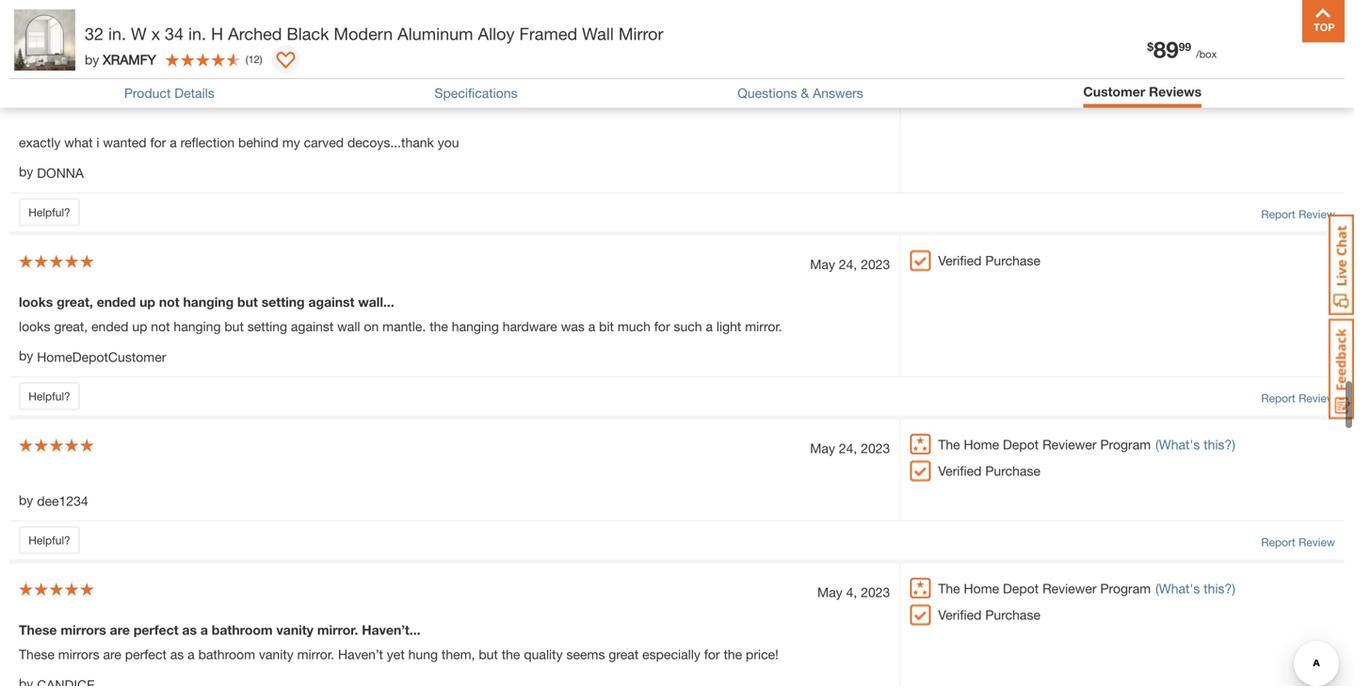 Task type: describe. For each thing, give the bounding box(es) containing it.
wall
[[582, 24, 614, 44]]

for for these mirrors are perfect as a bathroom vanity mirror. haven't... these mirrors are perfect as a bathroom vanity mirror. haven't yet hung them, but the quality seems great especially for the price!
[[704, 647, 720, 663]]

but inside these mirrors are perfect as a bathroom vanity mirror. haven't... these mirrors are perfect as a bathroom vanity mirror. haven't yet hung them, but the quality seems great especially for the price!
[[479, 647, 498, 663]]

0 vertical spatial ended
[[97, 294, 136, 310]]

dee1234 button
[[37, 492, 88, 512]]

1 in. from the left
[[108, 24, 126, 44]]

reflection
[[181, 135, 235, 150]]

$ 89 99 /box
[[1148, 36, 1218, 63]]

may for looks great, ended up not hanging but setting against wall... looks great, ended up not hanging but setting against wall on mantle.  the hanging hardware was a bit much for such a light mirror.
[[811, 257, 836, 272]]

1 vertical spatial great,
[[54, 319, 88, 334]]

report review for exactly what i wanted for a reflection behind my carved decoys...thank you
[[1262, 208, 1336, 221]]

1 vertical spatial up
[[132, 319, 147, 334]]

report review button for exactly what i wanted for a reflection behind my carved decoys...thank you
[[1262, 206, 1336, 223]]

0 vertical spatial mirrors
[[61, 623, 106, 638]]

4,
[[847, 585, 858, 601]]

answers
[[813, 85, 864, 101]]

price!
[[746, 647, 779, 663]]

1 vertical spatial against
[[291, 319, 334, 334]]

haven't
[[338, 647, 383, 663]]

)
[[260, 53, 263, 65]]

1 horizontal spatial the
[[502, 647, 521, 663]]

/box
[[1197, 48, 1218, 60]]

review for by
[[1299, 536, 1336, 549]]

alloy
[[478, 24, 515, 44]]

was
[[561, 319, 585, 334]]

h
[[211, 24, 223, 44]]

the for 1st (what's this?) link from the bottom of the page
[[939, 581, 961, 597]]

wall...
[[358, 294, 395, 310]]

0 vertical spatial as
[[182, 623, 197, 638]]

donna button
[[37, 163, 84, 183]]

review for looks great, ended up not hanging but setting against wall...
[[1299, 392, 1336, 405]]

(what's this?) for 1st (what's this?) link
[[1156, 437, 1236, 452]]

laur
[[37, 1, 63, 16]]

&
[[801, 85, 810, 101]]

especially
[[643, 647, 701, 663]]

them,
[[442, 647, 475, 663]]

bit
[[599, 319, 614, 334]]

black
[[287, 24, 329, 44]]

by for by donna
[[19, 164, 33, 179]]

by for by xramfy
[[85, 52, 99, 67]]

by donna
[[19, 164, 84, 181]]

mantle.
[[383, 319, 426, 334]]

x
[[151, 24, 160, 44]]

1 purchase from the top
[[986, 253, 1041, 268]]

w
[[131, 24, 147, 44]]

my
[[282, 135, 300, 150]]

report for by
[[1262, 536, 1296, 549]]

laur button
[[37, 0, 63, 19]]

(what's for 1st (what's this?) link
[[1156, 437, 1201, 452]]

customer
[[1084, 84, 1146, 99]]

report review button for by
[[1262, 534, 1336, 551]]

quality
[[524, 647, 563, 663]]

the home depot reviewer program for 1st (what's this?) link
[[939, 437, 1152, 452]]

2 looks from the top
[[19, 319, 50, 334]]

verified for 1st (what's this?) link from the bottom of the page
[[939, 608, 982, 623]]

exactly
[[19, 135, 61, 150]]

reviews
[[1150, 84, 1202, 99]]

product image image
[[14, 9, 75, 71]]

32
[[85, 24, 104, 44]]

2023 for by
[[861, 441, 891, 456]]

may 4, 2023
[[818, 585, 891, 601]]

carved
[[304, 135, 344, 150]]

mirror. inside looks great, ended up not hanging but setting against wall... looks great, ended up not hanging but setting against wall on mantle.  the hanging hardware was a bit much for such a light mirror.
[[745, 319, 783, 334]]

this?) for 1st (what's this?) link
[[1204, 437, 1236, 452]]

1 looks from the top
[[19, 294, 53, 310]]

1 vertical spatial may
[[811, 441, 836, 456]]

homedepotcustomer
[[37, 349, 166, 365]]

decoys...thank
[[348, 135, 434, 150]]

1 report review from the top
[[1262, 43, 1336, 57]]

light
[[717, 319, 742, 334]]

product details
[[124, 85, 215, 101]]

questions
[[738, 85, 798, 101]]

what
[[64, 135, 93, 150]]

hung
[[409, 647, 438, 663]]

89
[[1154, 36, 1179, 63]]

reviewer for 1st (what's this?) link from the bottom of the page
[[1043, 581, 1097, 597]]

homedepotcustomer button
[[37, 347, 166, 367]]

2 these from the top
[[19, 647, 55, 663]]

by dee1234
[[19, 493, 88, 509]]

wall
[[337, 319, 360, 334]]

0 vertical spatial great,
[[57, 294, 93, 310]]

1 review from the top
[[1299, 43, 1336, 57]]

dee1234
[[37, 494, 88, 509]]

framed
[[520, 24, 578, 44]]

behind
[[238, 135, 279, 150]]

exactly what i wanted for a reflection behind my carved decoys...thank you
[[19, 135, 459, 150]]

34
[[165, 24, 184, 44]]

report for looks great, ended up not hanging but setting against wall...
[[1262, 392, 1296, 405]]

i
[[97, 135, 99, 150]]

looks great, ended up not hanging but setting against wall... looks great, ended up not hanging but setting against wall on mantle.  the hanging hardware was a bit much for such a light mirror.
[[19, 294, 783, 334]]

2023 for exactly what i wanted for a reflection behind my carved decoys...thank you
[[861, 92, 891, 108]]

aug
[[820, 92, 843, 108]]

the inside looks great, ended up not hanging but setting against wall... looks great, ended up not hanging but setting against wall on mantle.  the hanging hardware was a bit much for such a light mirror.
[[430, 319, 448, 334]]

1 verified purchase from the top
[[939, 253, 1041, 268]]

verified for 1st (what's this?) link
[[939, 463, 982, 479]]

verified purchase for 1st (what's this?) link from the bottom of the page
[[939, 608, 1041, 623]]

by xramfy
[[85, 52, 156, 67]]

xramfy
[[103, 52, 156, 67]]

1 vertical spatial as
[[170, 647, 184, 663]]

hardware
[[503, 319, 558, 334]]

review for exactly what i wanted for a reflection behind my carved decoys...thank you
[[1299, 208, 1336, 221]]

1 (what's this?) link from the top
[[1156, 435, 1236, 455]]

by homedepotcustomer
[[19, 348, 166, 365]]

0 vertical spatial not
[[159, 294, 180, 310]]

1 vertical spatial bathroom
[[198, 647, 255, 663]]

you
[[438, 135, 459, 150]]

such
[[674, 319, 703, 334]]

questions & answers
[[738, 85, 864, 101]]

may 24, 2023 for by
[[811, 441, 891, 456]]

0 vertical spatial vanity
[[277, 623, 314, 638]]

0 vertical spatial are
[[110, 623, 130, 638]]

product
[[124, 85, 171, 101]]

donna
[[37, 165, 84, 181]]

9,
[[847, 92, 858, 108]]

$
[[1148, 40, 1154, 53]]

2023 for looks great, ended up not hanging but setting against wall...
[[861, 257, 891, 272]]

1 verified from the top
[[939, 253, 982, 268]]

top button
[[1303, 0, 1345, 42]]

1 vertical spatial perfect
[[125, 647, 167, 663]]

2 (what's this?) link from the top
[[1156, 580, 1236, 599]]



Task type: locate. For each thing, give the bounding box(es) containing it.
setting left wall...
[[262, 294, 305, 310]]

1 vertical spatial setting
[[248, 319, 287, 334]]

by inside "by dee1234"
[[19, 493, 33, 508]]

2 vertical spatial verified
[[939, 608, 982, 623]]

1 report review button from the top
[[1262, 41, 1336, 58]]

0 horizontal spatial for
[[150, 135, 166, 150]]

may for these mirrors are perfect as a bathroom vanity mirror. haven't... these mirrors are perfect as a bathroom vanity mirror. haven't yet hung them, but the quality seems great especially for the price!
[[818, 585, 843, 601]]

1 (what's from the top
[[1156, 437, 1201, 452]]

report review button
[[1262, 41, 1336, 58], [1262, 206, 1336, 223], [1262, 390, 1336, 407], [1262, 534, 1336, 551]]

reviewer for 1st (what's this?) link
[[1043, 437, 1097, 452]]

2 vertical spatial purchase
[[986, 608, 1041, 623]]

by
[[85, 52, 99, 67], [19, 164, 33, 179], [19, 348, 33, 364], [19, 493, 33, 508]]

hanging
[[183, 294, 234, 310], [174, 319, 221, 334], [452, 319, 499, 334]]

depot
[[1003, 437, 1039, 452], [1003, 581, 1039, 597]]

0 vertical spatial 24,
[[839, 257, 858, 272]]

1 24, from the top
[[839, 257, 858, 272]]

0 vertical spatial perfect
[[134, 623, 179, 638]]

helpful? for by
[[29, 534, 70, 548]]

this?)
[[1204, 437, 1236, 452], [1204, 581, 1236, 597]]

2 program from the top
[[1101, 581, 1152, 597]]

mirror. right light
[[745, 319, 783, 334]]

(what's for 1st (what's this?) link from the bottom of the page
[[1156, 581, 1201, 597]]

product details button
[[124, 85, 215, 101], [124, 85, 215, 101]]

the home depot reviewer program for 1st (what's this?) link from the bottom of the page
[[939, 581, 1152, 597]]

0 vertical spatial up
[[140, 294, 155, 310]]

may
[[811, 257, 836, 272], [811, 441, 836, 456], [818, 585, 843, 601]]

0 vertical spatial (what's
[[1156, 437, 1201, 452]]

4 report review button from the top
[[1262, 534, 1336, 551]]

1 may 24, 2023 from the top
[[811, 257, 891, 272]]

specifications
[[435, 85, 518, 101]]

0 vertical spatial for
[[150, 135, 166, 150]]

2 24, from the top
[[839, 441, 858, 456]]

great,
[[57, 294, 93, 310], [54, 319, 88, 334]]

the left quality
[[502, 647, 521, 663]]

report review button for looks great, ended up not hanging but setting against wall...
[[1262, 390, 1336, 407]]

1 home from the top
[[964, 437, 1000, 452]]

report review for looks great, ended up not hanging but setting against wall...
[[1262, 392, 1336, 405]]

this?) for 1st (what's this?) link from the bottom of the page
[[1204, 581, 1236, 597]]

by left dee1234
[[19, 493, 33, 508]]

1 vertical spatial may 24, 2023
[[811, 441, 891, 456]]

aluminum
[[398, 24, 473, 44]]

2 (what's from the top
[[1156, 581, 1201, 597]]

for inside these mirrors are perfect as a bathroom vanity mirror. haven't... these mirrors are perfect as a bathroom vanity mirror. haven't yet hung them, but the quality seems great especially for the price!
[[704, 647, 720, 663]]

2 report review button from the top
[[1262, 206, 1336, 223]]

0 vertical spatial mirror.
[[745, 319, 783, 334]]

mirrors
[[61, 623, 106, 638], [58, 647, 99, 663]]

3 report from the top
[[1262, 392, 1296, 405]]

report review for by
[[1262, 536, 1336, 549]]

1 vertical spatial this?)
[[1204, 581, 1236, 597]]

1 vertical spatial depot
[[1003, 581, 1039, 597]]

1 program from the top
[[1101, 437, 1152, 452]]

0 horizontal spatial the
[[430, 319, 448, 334]]

1 vertical spatial these
[[19, 647, 55, 663]]

1 depot from the top
[[1003, 437, 1039, 452]]

12
[[248, 53, 260, 65]]

1 vertical spatial the
[[939, 581, 961, 597]]

4 review from the top
[[1299, 536, 1336, 549]]

the left price!
[[724, 647, 743, 663]]

setting left wall on the left of the page
[[248, 319, 287, 334]]

for for looks great, ended up not hanging but setting against wall... looks great, ended up not hanging but setting against wall on mantle.  the hanging hardware was a bit much for such a light mirror.
[[655, 319, 670, 334]]

0 vertical spatial verified purchase
[[939, 253, 1041, 268]]

2 the home depot reviewer program from the top
[[939, 581, 1152, 597]]

yet
[[387, 647, 405, 663]]

helpful? down "by dee1234"
[[29, 534, 70, 548]]

program for 1st (what's this?) link from the bottom of the page
[[1101, 581, 1152, 597]]

1 horizontal spatial for
[[655, 319, 670, 334]]

0 vertical spatial against
[[309, 294, 355, 310]]

purchase for 1st (what's this?) link from the bottom of the page
[[986, 608, 1041, 623]]

helpful? for looks great, ended up not hanging but setting against wall...
[[29, 390, 70, 403]]

0 vertical spatial this?)
[[1204, 437, 1236, 452]]

1 vertical spatial not
[[151, 319, 170, 334]]

modern
[[334, 24, 393, 44]]

0 vertical spatial purchase
[[986, 253, 1041, 268]]

helpful? button down the laur 'button'
[[19, 34, 80, 62]]

2 home from the top
[[964, 581, 1000, 597]]

helpful? button for looks great, ended up not hanging but setting against wall...
[[19, 382, 80, 411]]

for right especially
[[704, 647, 720, 663]]

2 the from the top
[[939, 581, 961, 597]]

32 in. w x 34 in. h arched black modern aluminum alloy framed wall mirror
[[85, 24, 664, 44]]

mirror.
[[745, 319, 783, 334], [317, 623, 358, 638], [297, 647, 335, 663]]

24, for by
[[839, 441, 858, 456]]

1 this?) from the top
[[1204, 437, 1236, 452]]

purchase for 1st (what's this?) link
[[986, 463, 1041, 479]]

0 vertical spatial may 24, 2023
[[811, 257, 891, 272]]

0 vertical spatial may
[[811, 257, 836, 272]]

3 report review from the top
[[1262, 392, 1336, 405]]

3 helpful? button from the top
[[19, 382, 80, 411]]

1 vertical spatial verified purchase
[[939, 463, 1041, 479]]

1 vertical spatial the home depot reviewer program
[[939, 581, 1152, 597]]

2 helpful? button from the top
[[19, 198, 80, 226]]

arched
[[228, 24, 282, 44]]

perfect
[[134, 623, 179, 638], [125, 647, 167, 663]]

helpful? button for exactly what i wanted for a reflection behind my carved decoys...thank you
[[19, 198, 80, 226]]

helpful? for exactly what i wanted for a reflection behind my carved decoys...thank you
[[29, 206, 70, 219]]

0 vertical spatial home
[[964, 437, 1000, 452]]

seems
[[567, 647, 605, 663]]

the right mantle.
[[430, 319, 448, 334]]

1 report from the top
[[1262, 43, 1296, 57]]

in. left h at the top of the page
[[188, 24, 206, 44]]

review
[[1299, 43, 1336, 57], [1299, 208, 1336, 221], [1299, 392, 1336, 405], [1299, 536, 1336, 549]]

display image
[[277, 52, 296, 71]]

0 vertical spatial these
[[19, 623, 57, 638]]

home for 1st (what's this?) link from the bottom of the page
[[964, 581, 1000, 597]]

by inside by homedepotcustomer
[[19, 348, 33, 364]]

home
[[964, 437, 1000, 452], [964, 581, 1000, 597]]

helpful? button for by
[[19, 527, 80, 555]]

( 12 )
[[246, 53, 263, 65]]

2 may 24, 2023 from the top
[[811, 441, 891, 456]]

bathroom
[[212, 623, 273, 638], [198, 647, 255, 663]]

details
[[175, 85, 215, 101]]

helpful? button down by homedepotcustomer
[[19, 382, 80, 411]]

1 vertical spatial (what's this?) link
[[1156, 580, 1236, 599]]

1 vertical spatial ended
[[91, 319, 129, 334]]

0 vertical spatial program
[[1101, 437, 1152, 452]]

4 helpful? button from the top
[[19, 527, 80, 555]]

verified
[[939, 253, 982, 268], [939, 463, 982, 479], [939, 608, 982, 623]]

feedback link image
[[1329, 318, 1355, 420]]

the
[[430, 319, 448, 334], [502, 647, 521, 663], [724, 647, 743, 663]]

3 purchase from the top
[[986, 608, 1041, 623]]

2 purchase from the top
[[986, 463, 1041, 479]]

1 2023 from the top
[[861, 92, 891, 108]]

by for by dee1234
[[19, 493, 33, 508]]

may 24, 2023 for looks great, ended up not hanging but setting against wall...
[[811, 257, 891, 272]]

1 helpful? button from the top
[[19, 34, 80, 62]]

0 vertical spatial verified
[[939, 253, 982, 268]]

2 vertical spatial but
[[479, 647, 498, 663]]

2 verified purchase from the top
[[939, 463, 1041, 479]]

not
[[159, 294, 180, 310], [151, 319, 170, 334]]

program
[[1101, 437, 1152, 452], [1101, 581, 1152, 597]]

3 verified purchase from the top
[[939, 608, 1041, 623]]

2 vertical spatial for
[[704, 647, 720, 663]]

3 2023 from the top
[[861, 441, 891, 456]]

wanted
[[103, 135, 147, 150]]

verified purchase for 1st (what's this?) link
[[939, 463, 1041, 479]]

for
[[150, 135, 166, 150], [655, 319, 670, 334], [704, 647, 720, 663]]

the
[[939, 437, 961, 452], [939, 581, 961, 597]]

1 these from the top
[[19, 623, 57, 638]]

0 vertical spatial (what's this?) link
[[1156, 435, 1236, 455]]

helpful? down by homedepotcustomer
[[29, 390, 70, 403]]

4 report from the top
[[1262, 536, 1296, 549]]

these mirrors are perfect as a bathroom vanity mirror. haven't... these mirrors are perfect as a bathroom vanity mirror. haven't yet hung them, but the quality seems great especially for the price!
[[19, 623, 779, 663]]

customer reviews
[[1084, 84, 1202, 99]]

reviewer
[[1043, 437, 1097, 452], [1043, 581, 1097, 597]]

2 (what's this?) from the top
[[1156, 581, 1236, 597]]

1 vertical spatial reviewer
[[1043, 581, 1097, 597]]

mirror
[[619, 24, 664, 44]]

(what's this?) link
[[1156, 435, 1236, 455], [1156, 580, 1236, 599]]

(what's
[[1156, 437, 1201, 452], [1156, 581, 1201, 597]]

looks
[[19, 294, 53, 310], [19, 319, 50, 334]]

1 vertical spatial purchase
[[986, 463, 1041, 479]]

1 vertical spatial looks
[[19, 319, 50, 334]]

0 vertical spatial the home depot reviewer program
[[939, 437, 1152, 452]]

2 horizontal spatial the
[[724, 647, 743, 663]]

1 vertical spatial home
[[964, 581, 1000, 597]]

questions & answers button
[[738, 85, 864, 101], [738, 85, 864, 101]]

by down exactly at left
[[19, 164, 33, 179]]

vanity
[[277, 623, 314, 638], [259, 647, 294, 663]]

4 report review from the top
[[1262, 536, 1336, 549]]

these
[[19, 623, 57, 638], [19, 647, 55, 663]]

program for 1st (what's this?) link
[[1101, 437, 1152, 452]]

against up wall on the left of the page
[[309, 294, 355, 310]]

1 the home depot reviewer program from the top
[[939, 437, 1152, 452]]

0 horizontal spatial in.
[[108, 24, 126, 44]]

1 (what's this?) from the top
[[1156, 437, 1236, 452]]

1 vertical spatial 24,
[[839, 441, 858, 456]]

2 verified from the top
[[939, 463, 982, 479]]

2 report from the top
[[1262, 208, 1296, 221]]

2 report review from the top
[[1262, 208, 1336, 221]]

2 this?) from the top
[[1204, 581, 1236, 597]]

1 vertical spatial vanity
[[259, 647, 294, 663]]

on
[[364, 319, 379, 334]]

99
[[1179, 40, 1192, 53]]

live chat image
[[1329, 215, 1355, 316]]

0 vertical spatial looks
[[19, 294, 53, 310]]

may 24, 2023
[[811, 257, 891, 272], [811, 441, 891, 456]]

2 in. from the left
[[188, 24, 206, 44]]

helpful? button down by donna
[[19, 198, 80, 226]]

0 vertical spatial setting
[[262, 294, 305, 310]]

by inside by donna
[[19, 164, 33, 179]]

3 verified from the top
[[939, 608, 982, 623]]

0 vertical spatial the
[[939, 437, 961, 452]]

report for exactly what i wanted for a reflection behind my carved decoys...thank you
[[1262, 208, 1296, 221]]

ended
[[97, 294, 136, 310], [91, 319, 129, 334]]

mirror. up 'haven't'
[[317, 623, 358, 638]]

by down 32
[[85, 52, 99, 67]]

are
[[110, 623, 130, 638], [103, 647, 121, 663]]

1 vertical spatial mirrors
[[58, 647, 99, 663]]

for inside looks great, ended up not hanging but setting against wall... looks great, ended up not hanging but setting against wall on mantle.  the hanging hardware was a bit much for such a light mirror.
[[655, 319, 670, 334]]

0 vertical spatial reviewer
[[1043, 437, 1097, 452]]

2 horizontal spatial for
[[704, 647, 720, 663]]

1 vertical spatial verified
[[939, 463, 982, 479]]

3 helpful? from the top
[[29, 390, 70, 403]]

(what's this?)
[[1156, 437, 1236, 452], [1156, 581, 1236, 597]]

1 vertical spatial for
[[655, 319, 670, 334]]

3 report review button from the top
[[1262, 390, 1336, 407]]

great
[[609, 647, 639, 663]]

1 vertical spatial are
[[103, 647, 121, 663]]

1 vertical spatial (what's
[[1156, 581, 1201, 597]]

2023 for these mirrors are perfect as a bathroom vanity mirror. haven't...
[[861, 585, 891, 601]]

helpful?
[[29, 41, 70, 55], [29, 206, 70, 219], [29, 390, 70, 403], [29, 534, 70, 548]]

helpful? button down "by dee1234"
[[19, 527, 80, 555]]

4 2023 from the top
[[861, 585, 891, 601]]

helpful? down the laur 'button'
[[29, 41, 70, 55]]

24,
[[839, 257, 858, 272], [839, 441, 858, 456]]

2 depot from the top
[[1003, 581, 1039, 597]]

2 review from the top
[[1299, 208, 1336, 221]]

1 vertical spatial program
[[1101, 581, 1152, 597]]

3 review from the top
[[1299, 392, 1336, 405]]

0 vertical spatial bathroom
[[212, 623, 273, 638]]

by for by homedepotcustomer
[[19, 348, 33, 364]]

report
[[1262, 43, 1296, 57], [1262, 208, 1296, 221], [1262, 392, 1296, 405], [1262, 536, 1296, 549]]

much
[[618, 319, 651, 334]]

haven't...
[[362, 623, 421, 638]]

1 vertical spatial (what's this?)
[[1156, 581, 1236, 597]]

for right 'wanted'
[[150, 135, 166, 150]]

1 the from the top
[[939, 437, 961, 452]]

1 helpful? from the top
[[29, 41, 70, 55]]

by left homedepotcustomer
[[19, 348, 33, 364]]

helpful? down by donna
[[29, 206, 70, 219]]

1 vertical spatial mirror.
[[317, 623, 358, 638]]

24, for looks great, ended up not hanging but setting against wall...
[[839, 257, 858, 272]]

(
[[246, 53, 248, 65]]

(what's this?) for 1st (what's this?) link from the bottom of the page
[[1156, 581, 1236, 597]]

mirror. left 'haven't'
[[297, 647, 335, 663]]

2 vertical spatial may
[[818, 585, 843, 601]]

1 horizontal spatial in.
[[188, 24, 206, 44]]

1 reviewer from the top
[[1043, 437, 1097, 452]]

2 vertical spatial verified purchase
[[939, 608, 1041, 623]]

0 vertical spatial depot
[[1003, 437, 1039, 452]]

the for 1st (what's this?) link
[[939, 437, 961, 452]]

against left wall on the left of the page
[[291, 319, 334, 334]]

4 helpful? from the top
[[29, 534, 70, 548]]

for left such
[[655, 319, 670, 334]]

home for 1st (what's this?) link
[[964, 437, 1000, 452]]

0 vertical spatial but
[[237, 294, 258, 310]]

2 2023 from the top
[[861, 257, 891, 272]]

1 vertical spatial but
[[225, 319, 244, 334]]

2 helpful? from the top
[[29, 206, 70, 219]]

2 reviewer from the top
[[1043, 581, 1097, 597]]

2 vertical spatial mirror.
[[297, 647, 335, 663]]

the home depot reviewer program
[[939, 437, 1152, 452], [939, 581, 1152, 597]]

helpful? button
[[19, 34, 80, 62], [19, 198, 80, 226], [19, 382, 80, 411], [19, 527, 80, 555]]

but
[[237, 294, 258, 310], [225, 319, 244, 334], [479, 647, 498, 663]]

2023
[[861, 92, 891, 108], [861, 257, 891, 272], [861, 441, 891, 456], [861, 585, 891, 601]]

in. left w on the top of page
[[108, 24, 126, 44]]

0 vertical spatial (what's this?)
[[1156, 437, 1236, 452]]

aug 9, 2023
[[820, 92, 891, 108]]



Task type: vqa. For each thing, say whether or not it's contained in the screenshot.
Against to the bottom
yes



